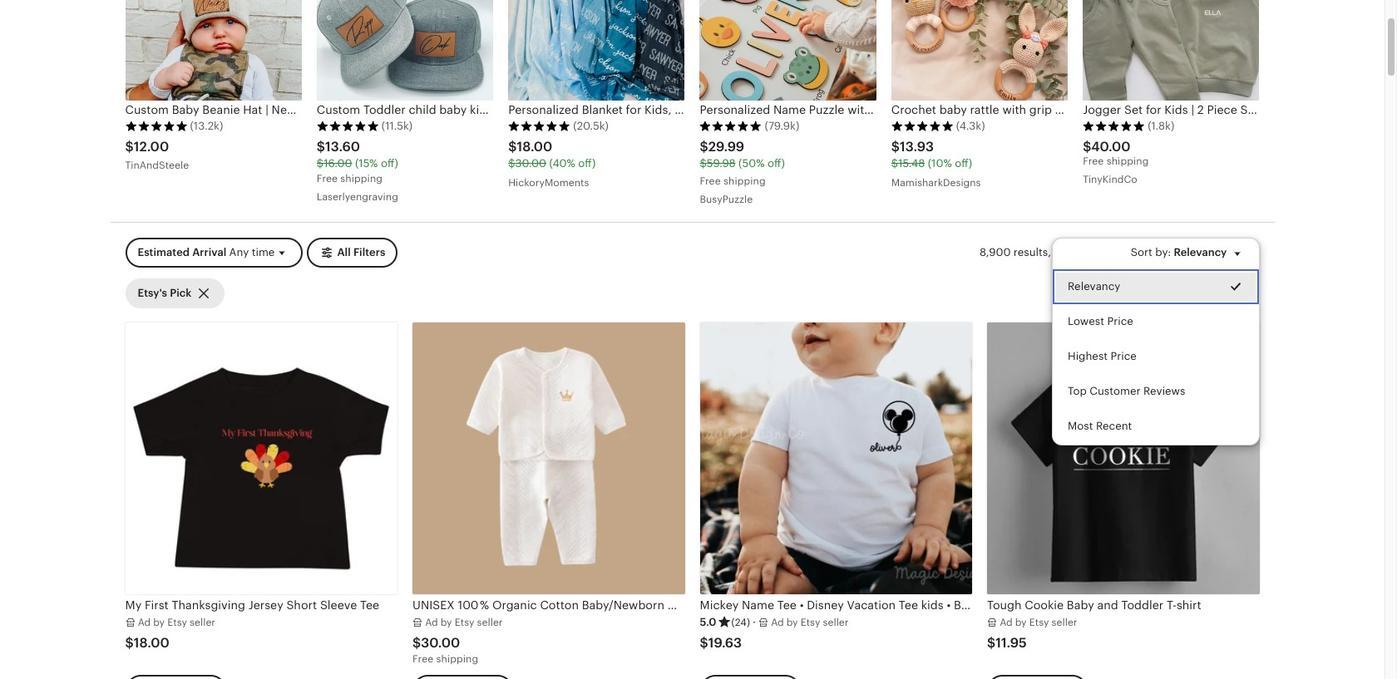 Task type: vqa. For each thing, say whether or not it's contained in the screenshot.
the Homepage
no



Task type: locate. For each thing, give the bounding box(es) containing it.
ring
[[1056, 104, 1078, 117]]

0 vertical spatial 30.00
[[515, 158, 547, 170]]

18.00 inside $ 18.00 $ 30.00 (40% off) hickorymoments
[[517, 139, 553, 155]]

mamisharkdesigns
[[892, 177, 981, 189]]

b up "11.95"
[[1016, 617, 1022, 629]]

$ 40.00 free shipping tinykindco
[[1083, 139, 1149, 186]]

crochet
[[892, 104, 937, 117]]

1 a from the left
[[138, 617, 145, 629]]

b down unisex
[[441, 617, 447, 629]]

a for 30.00
[[425, 617, 432, 629]]

off) right (10%
[[955, 158, 973, 170]]

(11.5k)
[[382, 120, 413, 133]]

$ for $ 18.00
[[125, 636, 134, 651]]

30.00 inside $ 18.00 $ 30.00 (40% off) hickorymoments
[[515, 158, 547, 170]]

5 out of 5 stars image down crochet
[[892, 120, 954, 132]]

30.00
[[515, 158, 547, 170], [421, 636, 460, 651]]

a down tough
[[1000, 617, 1007, 629]]

off) inside $ 18.00 $ 30.00 (40% off) hickorymoments
[[579, 158, 596, 170]]

1 d from the left
[[144, 617, 151, 629]]

off) inside the $ 13.93 $ 15.48 (10% off) mamisharkdesigns
[[955, 158, 973, 170]]

seller down baby
[[1052, 617, 1078, 629]]

baby/newborn
[[582, 599, 665, 613]]

filters
[[354, 247, 386, 259]]

b for 11.95
[[1016, 617, 1022, 629]]

all filters button
[[307, 238, 398, 268]]

1 horizontal spatial relevancy
[[1174, 246, 1228, 259]]

shipping down 40.00
[[1107, 156, 1149, 168]]

etsy down 100
[[455, 617, 475, 629]]

with left ads
[[1053, 246, 1076, 259]]

5 out of 5 stars image down of
[[1083, 120, 1146, 132]]

shipping down 100
[[436, 654, 479, 666]]

(10%
[[928, 158, 953, 170]]

free down 40.00
[[1083, 156, 1104, 168]]

30.00 up hickorymoments
[[515, 158, 547, 170]]

off) right (15%
[[381, 158, 398, 170]]

2 etsy from the left
[[455, 617, 475, 629]]

lowest price
[[1068, 315, 1133, 328]]

2 seller from the left
[[477, 617, 503, 629]]

etsy for 18.00
[[167, 617, 187, 629]]

off) for 18.00
[[579, 158, 596, 170]]

b down first on the left of the page
[[153, 617, 160, 629]]

4 off) from the left
[[955, 158, 973, 170]]

8,900
[[980, 246, 1011, 259]]

a down my
[[138, 617, 145, 629]]

18.00 up (40%
[[517, 139, 553, 155]]

top customer reviews
[[1068, 386, 1186, 398]]

d
[[144, 617, 151, 629], [432, 617, 438, 629], [778, 617, 784, 629], [1007, 617, 1013, 629]]

29.99
[[709, 139, 745, 155]]

0 vertical spatial relevancy
[[1174, 246, 1228, 259]]

5 out of 5 stars image up the 13.60
[[317, 120, 379, 132]]

d down tough
[[1007, 617, 1013, 629]]

5 out of 5 stars image up $ 18.00 $ 30.00 (40% off) hickorymoments
[[509, 120, 571, 132]]

seller down the thanksgiving
[[190, 617, 216, 629]]

a d b y etsy seller down cookie
[[1000, 617, 1078, 629]]

$ 11.95
[[988, 636, 1027, 651]]

$ for $ 30.00 free shipping
[[413, 636, 421, 651]]

5 5 out of 5 stars image from the left
[[892, 120, 954, 132]]

a for 11.95
[[1000, 617, 1007, 629]]

1 a d b y etsy seller from the left
[[138, 617, 216, 629]]

price right lowest
[[1107, 315, 1133, 328]]

etsy right · on the bottom right
[[801, 617, 821, 629]]

3 a d b y etsy seller from the left
[[771, 617, 849, 629]]

b
[[153, 617, 160, 629], [441, 617, 447, 629], [787, 617, 793, 629], [1016, 617, 1022, 629]]

all
[[337, 247, 351, 259]]

3 off) from the left
[[768, 158, 785, 170]]

59.98
[[707, 158, 736, 170]]

off) for 13.93
[[955, 158, 973, 170]]

6 5 out of 5 stars image from the left
[[1083, 120, 1146, 132]]

$
[[125, 139, 134, 155], [317, 139, 325, 155], [509, 139, 517, 155], [700, 139, 709, 155], [892, 139, 900, 155], [1083, 139, 1092, 155], [317, 158, 324, 170], [509, 158, 515, 170], [700, 158, 707, 170], [892, 158, 899, 170], [125, 636, 134, 651], [413, 636, 421, 651], [700, 636, 709, 651], [988, 636, 996, 651]]

$ inside $ 12.00 tinandsteele
[[125, 139, 134, 155]]

jogger set for kids | 2 piece sweatshirt set name centered | track suit for toddlers | gender neutral gift image
[[1083, 0, 1260, 101]]

thanksgiving
[[172, 599, 245, 613]]

price for lowest price
[[1107, 315, 1133, 328]]

shipping
[[1107, 156, 1149, 168], [341, 173, 383, 185], [724, 176, 766, 187], [436, 654, 479, 666]]

1 seller from the left
[[190, 617, 216, 629]]

off) right (50%
[[768, 158, 785, 170]]

relevancy right by: in the right top of the page
[[1174, 246, 1228, 259]]

my first thanksgiving jersey short sleeve tee image
[[125, 323, 398, 595]]

time
[[252, 247, 275, 259]]

5 out of 5 stars image for 29.99
[[700, 120, 763, 132]]

menu containing relevancy
[[1052, 238, 1260, 446]]

$ 13.60 $ 16.00 (15% off) free shipping laserlyengraving
[[317, 139, 398, 203]]

shipping down (15%
[[341, 173, 383, 185]]

1 horizontal spatial with
[[1053, 246, 1076, 259]]

$ 13.93 $ 15.48 (10% off) mamisharkdesigns
[[892, 139, 981, 189]]

2 d from the left
[[432, 617, 438, 629]]

5 out of 5 stars image
[[125, 120, 188, 132], [317, 120, 379, 132], [509, 120, 571, 132], [700, 120, 763, 132], [892, 120, 954, 132], [1083, 120, 1146, 132]]

0 horizontal spatial with
[[1003, 104, 1027, 117]]

2 off) from the left
[[579, 158, 596, 170]]

a for 18.00
[[138, 617, 145, 629]]

d for 30.00
[[432, 617, 438, 629]]

4 a d b y etsy seller from the left
[[1000, 617, 1078, 629]]

4 y from the left
[[1022, 617, 1027, 629]]

relevancy down ads
[[1068, 280, 1121, 293]]

custom baby beanie hat | newborn infant toddler kids youth child | slouchy | font options | personalized name | vegan leather patch image
[[125, 0, 302, 101]]

a down unisex
[[425, 617, 432, 629]]

gift
[[719, 599, 740, 613]]

y right · on the bottom right
[[793, 617, 798, 629]]

seller for 11.95
[[1052, 617, 1078, 629]]

most
[[1068, 421, 1093, 433]]

off)
[[381, 158, 398, 170], [579, 158, 596, 170], [768, 158, 785, 170], [955, 158, 973, 170]]

with
[[1003, 104, 1027, 117], [1053, 246, 1076, 259]]

(40%
[[550, 158, 576, 170]]

price
[[1107, 315, 1133, 328], [1111, 350, 1137, 363]]

30.00 inside $ 30.00 free shipping
[[421, 636, 460, 651]]

3 5 out of 5 stars image from the left
[[509, 120, 571, 132]]

3 y from the left
[[793, 617, 798, 629]]

jersey
[[249, 599, 283, 613]]

made
[[1081, 104, 1112, 117]]

lowest price link
[[1053, 304, 1259, 340]]

shipping down (50%
[[724, 176, 766, 187]]

2 a d b y etsy seller from the left
[[425, 617, 503, 629]]

etsy for 11.95
[[1030, 617, 1050, 629]]

off) inside $ 29.99 $ 59.98 (50% off) free shipping busypuzzle
[[768, 158, 785, 170]]

1 off) from the left
[[381, 158, 398, 170]]

4 5 out of 5 stars image from the left
[[700, 120, 763, 132]]

laserlyengraving
[[317, 192, 398, 203]]

2 5 out of 5 stars image from the left
[[317, 120, 379, 132]]

d down unisex
[[432, 617, 438, 629]]

free inside $ 29.99 $ 59.98 (50% off) free shipping busypuzzle
[[700, 176, 721, 187]]

highest price link
[[1053, 340, 1259, 375]]

4 seller from the left
[[1052, 617, 1078, 629]]

t-
[[1167, 599, 1177, 613]]

4 b from the left
[[1016, 617, 1022, 629]]

sleeve
[[320, 599, 357, 613]]

a
[[138, 617, 145, 629], [425, 617, 432, 629], [771, 617, 778, 629], [1000, 617, 1007, 629]]

18.00
[[517, 139, 553, 155], [134, 636, 170, 651]]

y up "11.95"
[[1022, 617, 1027, 629]]

results,
[[1014, 246, 1052, 259]]

seller
[[190, 617, 216, 629], [477, 617, 503, 629], [823, 617, 849, 629], [1052, 617, 1078, 629]]

4 d from the left
[[1007, 617, 1013, 629]]

a d b y etsy seller down first on the left of the page
[[138, 617, 216, 629]]

18.00 for $ 18.00
[[134, 636, 170, 651]]

off) inside $ 13.60 $ 16.00 (15% off) free shipping laserlyengraving
[[381, 158, 398, 170]]

d down first on the left of the page
[[144, 617, 151, 629]]

1 vertical spatial relevancy
[[1068, 280, 1121, 293]]

relevancy
[[1174, 246, 1228, 259], [1068, 280, 1121, 293]]

a d b y etsy seller for 18.00
[[138, 617, 216, 629]]

4 etsy from the left
[[1030, 617, 1050, 629]]

18.00 down first on the left of the page
[[134, 636, 170, 651]]

1 y from the left
[[159, 617, 165, 629]]

$ inside $ 30.00 free shipping
[[413, 636, 421, 651]]

off) right (40%
[[579, 158, 596, 170]]

free
[[1083, 156, 1104, 168], [317, 173, 338, 185], [700, 176, 721, 187], [413, 654, 434, 666]]

top customer reviews link
[[1053, 375, 1259, 410]]

1 vertical spatial 30.00
[[421, 636, 460, 651]]

relevancy inside menu
[[1068, 280, 1121, 293]]

seller for 30.00
[[477, 617, 503, 629]]

4 a from the left
[[1000, 617, 1007, 629]]

30.00 down unisex
[[421, 636, 460, 651]]

free down unisex
[[413, 654, 434, 666]]

0 horizontal spatial relevancy
[[1068, 280, 1121, 293]]

2 a from the left
[[425, 617, 432, 629]]

0 vertical spatial 18.00
[[517, 139, 553, 155]]

customer
[[1090, 386, 1141, 398]]

$ for $ 29.99 $ 59.98 (50% off) free shipping busypuzzle
[[700, 139, 709, 155]]

(20.5k)
[[573, 120, 609, 133]]

$ for $ 19.63
[[700, 636, 709, 651]]

highest
[[1068, 350, 1108, 363]]

2 b from the left
[[441, 617, 447, 629]]

with left grip
[[1003, 104, 1027, 117]]

etsy's
[[138, 287, 167, 299]]

1 horizontal spatial 18.00
[[517, 139, 553, 155]]

5 out of 5 stars image up 12.00
[[125, 120, 188, 132]]

(24)
[[732, 617, 751, 629]]

etsy down first on the left of the page
[[167, 617, 187, 629]]

a d b y etsy seller
[[138, 617, 216, 629], [425, 617, 503, 629], [771, 617, 849, 629], [1000, 617, 1078, 629]]

free down 59.98
[[700, 176, 721, 187]]

set
[[743, 599, 761, 613]]

b right · on the bottom right
[[787, 617, 793, 629]]

%
[[480, 599, 489, 613]]

5 out of 5 stars image up 29.99
[[700, 120, 763, 132]]

seller down %
[[477, 617, 503, 629]]

a d b y etsy seller right · on the bottom right
[[771, 617, 849, 629]]

shipping inside $ 29.99 $ 59.98 (50% off) free shipping busypuzzle
[[724, 176, 766, 187]]

d right · on the bottom right
[[778, 617, 784, 629]]

$ for $ 40.00 free shipping tinykindco
[[1083, 139, 1092, 155]]

estimated arrival any time
[[138, 247, 275, 259]]

busypuzzle
[[700, 194, 753, 206]]

100
[[458, 599, 479, 613]]

0 vertical spatial price
[[1107, 315, 1133, 328]]

1 vertical spatial price
[[1111, 350, 1137, 363]]

0 horizontal spatial 18.00
[[134, 636, 170, 651]]

1 horizontal spatial 30.00
[[515, 158, 547, 170]]

y down first on the left of the page
[[159, 617, 165, 629]]

any
[[229, 247, 249, 259]]

clothing
[[668, 599, 716, 613]]

cookie
[[1025, 599, 1064, 613]]

y down unisex
[[447, 617, 452, 629]]

etsy down cookie
[[1030, 617, 1050, 629]]

$ for $ 13.60 $ 16.00 (15% off) free shipping laserlyengraving
[[317, 139, 325, 155]]

menu
[[1052, 238, 1260, 446]]

3 b from the left
[[787, 617, 793, 629]]

0 vertical spatial with
[[1003, 104, 1027, 117]]

0 horizontal spatial 30.00
[[421, 636, 460, 651]]

short
[[287, 599, 317, 613]]

1 vertical spatial with
[[1053, 246, 1076, 259]]

tinykindco
[[1083, 174, 1138, 186]]

1 etsy from the left
[[167, 617, 187, 629]]

2 y from the left
[[447, 617, 452, 629]]

shirt
[[1177, 599, 1202, 613]]

$ 30.00 free shipping
[[413, 636, 479, 666]]

a right · on the bottom right
[[771, 617, 778, 629]]

seller right · on the bottom right
[[823, 617, 849, 629]]

etsy
[[167, 617, 187, 629], [455, 617, 475, 629], [801, 617, 821, 629], [1030, 617, 1050, 629]]

price up top customer reviews
[[1111, 350, 1137, 363]]

1 vertical spatial 18.00
[[134, 636, 170, 651]]

a d b y etsy seller for 11.95
[[1000, 617, 1078, 629]]

top
[[1068, 386, 1087, 398]]

a d b y etsy seller down 100
[[425, 617, 503, 629]]

$ inside $ 40.00 free shipping tinykindco
[[1083, 139, 1092, 155]]

free down 16.00
[[317, 173, 338, 185]]

price for highest price
[[1111, 350, 1137, 363]]

1 b from the left
[[153, 617, 160, 629]]



Task type: describe. For each thing, give the bounding box(es) containing it.
most recent link
[[1053, 410, 1259, 445]]

wood
[[1168, 104, 1199, 117]]

by:
[[1156, 246, 1172, 259]]

toddler
[[1122, 599, 1164, 613]]

tough
[[988, 599, 1022, 613]]

free inside $ 40.00 free shipping tinykindco
[[1083, 156, 1104, 168]]

etsy for 30.00
[[455, 617, 475, 629]]

sort
[[1131, 246, 1153, 259]]

b for 18.00
[[153, 617, 160, 629]]

$ for $ 18.00 $ 30.00 (40% off) hickorymoments
[[509, 139, 517, 155]]

$ 12.00 tinandsteele
[[125, 139, 189, 172]]

tinandsteele
[[125, 160, 189, 172]]

relevancy link
[[1053, 269, 1259, 304]]

crochet baby rattle with grip ring made of beech wood
[[892, 104, 1199, 117]]

recent
[[1096, 421, 1132, 433]]

unisex 100 % organic cotton baby/newborn clothing gift set
[[413, 599, 761, 613]]

and
[[1098, 599, 1119, 613]]

beech
[[1130, 104, 1165, 117]]

y for 18.00
[[159, 617, 165, 629]]

tough cookie baby and toddler t-shirt
[[988, 599, 1202, 613]]

pick
[[170, 287, 192, 299]]

custom toddler child baby kids infant adult hat, winter hat, leather patch hat, holiday christmas gift,birthday, daddy and me,kid gift image
[[317, 0, 494, 101]]

sort by: relevancy
[[1131, 246, 1228, 259]]

unisex
[[413, 599, 455, 613]]

personalized blanket for kids, baby - 3 sizes and 30 plus colors, custom name nursery blanket for newborn, kids, swaddle gift purple bedding image
[[509, 0, 685, 101]]

5 out of 5 stars image for 18.00
[[509, 120, 571, 132]]

my
[[125, 599, 142, 613]]

hickorymoments
[[509, 177, 589, 189]]

$ 18.00 $ 30.00 (40% off) hickorymoments
[[509, 139, 596, 189]]

$ for $ 12.00 tinandsteele
[[125, 139, 134, 155]]

crochet baby rattle with grip ring made of beech wood image
[[892, 0, 1068, 101]]

d for 18.00
[[144, 617, 151, 629]]

(13.2k)
[[190, 120, 223, 133]]

most recent
[[1068, 421, 1132, 433]]

40.00
[[1092, 139, 1131, 155]]

off) for 13.60
[[381, 158, 398, 170]]

16.00
[[324, 158, 352, 170]]

(50%
[[739, 158, 765, 170]]

11.95
[[996, 636, 1027, 651]]

$ 29.99 $ 59.98 (50% off) free shipping busypuzzle
[[700, 139, 785, 206]]

3 a from the left
[[771, 617, 778, 629]]

1 5 out of 5 stars image from the left
[[125, 120, 188, 132]]

grip
[[1030, 104, 1052, 117]]

19.63
[[709, 636, 742, 651]]

3 seller from the left
[[823, 617, 849, 629]]

rattle
[[971, 104, 1000, 117]]

ads
[[1078, 246, 1098, 259]]

18.00 for $ 18.00 $ 30.00 (40% off) hickorymoments
[[517, 139, 553, 155]]

a d b y etsy seller for 30.00
[[425, 617, 503, 629]]

(79.9k)
[[765, 120, 800, 133]]

$ 19.63
[[700, 636, 742, 651]]

b for 30.00
[[441, 617, 447, 629]]

of
[[1115, 104, 1127, 117]]

3 etsy from the left
[[801, 617, 821, 629]]

8,900 results, with ads
[[980, 246, 1098, 259]]

y for 30.00
[[447, 617, 452, 629]]

5.0
[[700, 616, 717, 629]]

3 d from the left
[[778, 617, 784, 629]]

seller for 18.00
[[190, 617, 216, 629]]

·
[[753, 616, 756, 629]]

lowest
[[1068, 315, 1105, 328]]

all filters
[[337, 247, 386, 259]]

baby
[[940, 104, 967, 117]]

tough cookie baby and toddler t-shirt image
[[988, 323, 1260, 595]]

13.93
[[900, 139, 934, 155]]

shipping inside $ 13.60 $ 16.00 (15% off) free shipping laserlyengraving
[[341, 173, 383, 185]]

$ 18.00
[[125, 636, 170, 651]]

reviews
[[1144, 386, 1186, 398]]

shipping inside $ 30.00 free shipping
[[436, 654, 479, 666]]

tee
[[360, 599, 380, 613]]

personalized name puzzle with animals | baby, toddler, kids toys | wooden toys | baby shower | christmas gifts | first birthday girl and boy image
[[700, 0, 877, 101]]

cotton
[[540, 599, 579, 613]]

first
[[145, 599, 169, 613]]

free inside $ 30.00 free shipping
[[413, 654, 434, 666]]

12.00
[[134, 139, 169, 155]]

(15%
[[355, 158, 378, 170]]

free inside $ 13.60 $ 16.00 (15% off) free shipping laserlyengraving
[[317, 173, 338, 185]]

5 out of 5 stars image for 13.60
[[317, 120, 379, 132]]

y for 11.95
[[1022, 617, 1027, 629]]

my first thanksgiving jersey short sleeve tee
[[125, 599, 380, 613]]

shipping inside $ 40.00 free shipping tinykindco
[[1107, 156, 1149, 168]]

(1.8k)
[[1148, 120, 1175, 133]]

13.60
[[325, 139, 360, 155]]

$ for $ 13.93 $ 15.48 (10% off) mamisharkdesigns
[[892, 139, 900, 155]]

5 out of 5 stars image for 13.93
[[892, 120, 954, 132]]

d for 11.95
[[1007, 617, 1013, 629]]

unisex 100 % organic cotton baby/newborn clothing gift set image
[[413, 323, 685, 595]]

organic
[[493, 599, 537, 613]]

off) for 29.99
[[768, 158, 785, 170]]

etsy's pick link
[[125, 279, 224, 309]]

baby
[[1067, 599, 1095, 613]]

$ for $ 11.95
[[988, 636, 996, 651]]

(4.3k)
[[957, 120, 986, 133]]

estimated
[[138, 247, 190, 259]]

arrival
[[192, 247, 227, 259]]

mickey name tee • disney vacation tee kids • baby disney outfit • disney kids tee • disney world outfit • family matching disney tees image
[[700, 323, 973, 595]]



